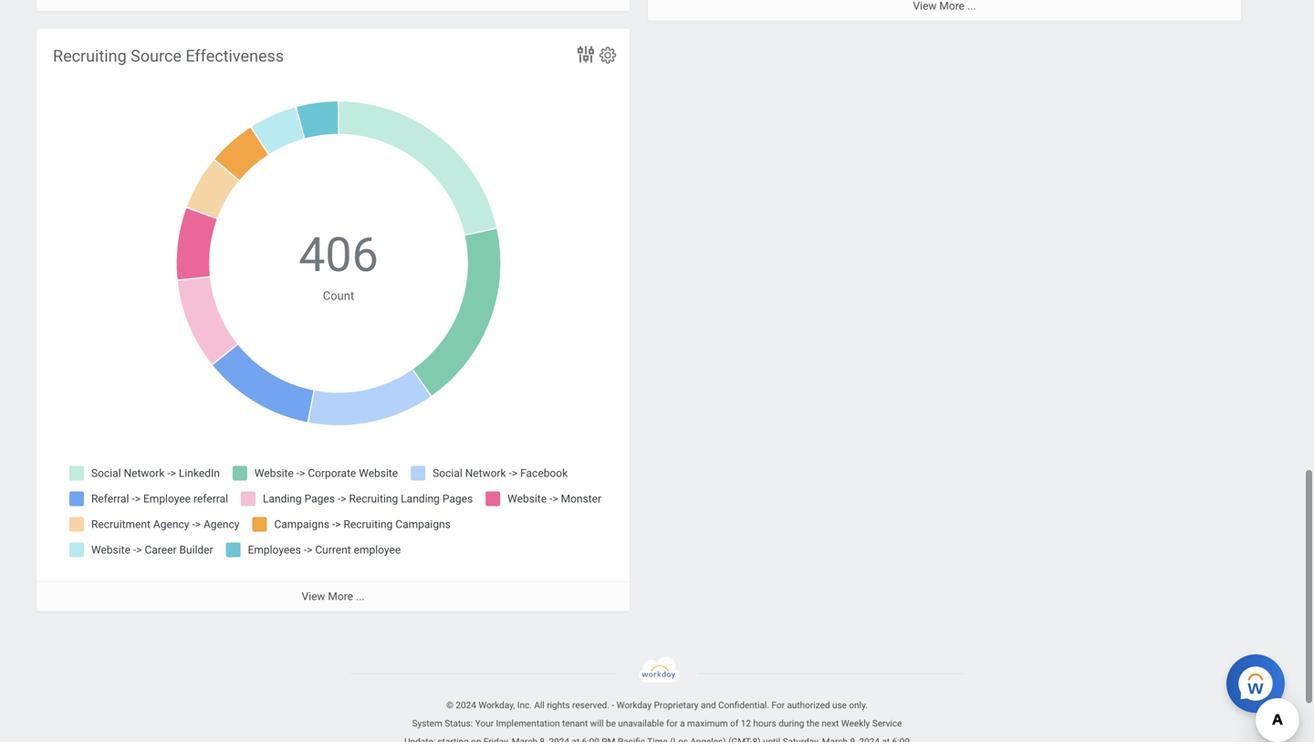Task type: locate. For each thing, give the bounding box(es) containing it.
recruiting source effectiveness element
[[37, 29, 630, 611]]

...
[[356, 590, 365, 603]]

406
[[299, 227, 379, 283]]

on
[[471, 736, 482, 742]]

system
[[412, 718, 443, 729]]

next
[[822, 718, 839, 729]]

1 horizontal spatial at
[[882, 736, 890, 742]]

update;
[[405, 736, 435, 742]]

implementation
[[496, 718, 560, 729]]

©
[[447, 700, 454, 711]]

2024 right 8,
[[549, 736, 570, 742]]

march down next
[[822, 736, 848, 742]]

at left 6:00
[[572, 736, 580, 742]]

recruiting
[[53, 47, 127, 66]]

view more ...
[[302, 590, 365, 603]]

at down service
[[882, 736, 890, 742]]

0 horizontal spatial at
[[572, 736, 580, 742]]

pm
[[602, 736, 616, 742]]

at
[[572, 736, 580, 742], [882, 736, 890, 742]]

1 horizontal spatial march
[[822, 736, 848, 742]]

footer containing © 2024 workday, inc. all rights reserved. - workday proprietary and confidential. for authorized use only. system status: your implementation tenant will be unavailable for a maximum of 12 hours during the next weekly service update; starting on friday, march 8, 2024 at 6:00 pm pacific time (los angeles) (gmt-8) until saturday, march 9, 2024 at 6:0
[[0, 657, 1315, 742]]

march
[[512, 736, 538, 742], [822, 736, 848, 742]]

2024 right ©
[[456, 700, 477, 711]]

friday,
[[484, 736, 510, 742]]

1 march from the left
[[512, 736, 538, 742]]

workday,
[[479, 700, 515, 711]]

6:00
[[582, 736, 600, 742]]

1 at from the left
[[572, 736, 580, 742]]

a
[[680, 718, 685, 729]]

will
[[591, 718, 604, 729]]

and
[[701, 700, 716, 711]]

reserved.
[[573, 700, 610, 711]]

weekly
[[842, 718, 871, 729]]

maximum
[[688, 718, 728, 729]]

view
[[302, 590, 325, 603]]

406 button
[[299, 223, 381, 287]]

2 horizontal spatial 2024
[[860, 736, 880, 742]]

time
[[648, 736, 668, 742]]

march down implementation
[[512, 736, 538, 742]]

9,
[[851, 736, 857, 742]]

0 horizontal spatial march
[[512, 736, 538, 742]]

inc.
[[518, 700, 532, 711]]

2024
[[456, 700, 477, 711], [549, 736, 570, 742], [860, 736, 880, 742]]

until
[[763, 736, 781, 742]]

2024 right 9,
[[860, 736, 880, 742]]

your
[[475, 718, 494, 729]]

starting
[[438, 736, 469, 742]]

footer
[[0, 657, 1315, 742]]

© 2024 workday, inc. all rights reserved. - workday proprietary and confidential. for authorized use only. system status: your implementation tenant will be unavailable for a maximum of 12 hours during the next weekly service update; starting on friday, march 8, 2024 at 6:00 pm pacific time (los angeles) (gmt-8) until saturday, march 9, 2024 at 6:0
[[405, 700, 910, 742]]

status:
[[445, 718, 473, 729]]

configure and view chart data image
[[575, 43, 597, 65]]

8,
[[540, 736, 547, 742]]



Task type: describe. For each thing, give the bounding box(es) containing it.
source
[[131, 47, 182, 66]]

12
[[741, 718, 751, 729]]

for
[[667, 718, 678, 729]]

effectiveness
[[186, 47, 284, 66]]

the
[[807, 718, 820, 729]]

configure recruiting source effectiveness image
[[598, 45, 618, 65]]

saturday,
[[783, 736, 820, 742]]

-
[[612, 700, 615, 711]]

of
[[731, 718, 739, 729]]

angeles)
[[691, 736, 726, 742]]

proprietary
[[654, 700, 699, 711]]

2 at from the left
[[882, 736, 890, 742]]

(gmt-
[[729, 736, 753, 742]]

only.
[[850, 700, 868, 711]]

rights
[[547, 700, 570, 711]]

0 horizontal spatial 2024
[[456, 700, 477, 711]]

authorized
[[787, 700, 830, 711]]

service
[[873, 718, 902, 729]]

(los
[[670, 736, 688, 742]]

pacific
[[618, 736, 646, 742]]

for
[[772, 700, 785, 711]]

workday
[[617, 700, 652, 711]]

unavailable
[[618, 718, 664, 729]]

2 march from the left
[[822, 736, 848, 742]]

tenant
[[562, 718, 588, 729]]

view more ... link
[[37, 581, 630, 611]]

recruiting source effectiveness
[[53, 47, 284, 66]]

count
[[323, 289, 354, 302]]

1 horizontal spatial 2024
[[549, 736, 570, 742]]

confidential.
[[719, 700, 770, 711]]

hours
[[754, 718, 777, 729]]

406 count
[[299, 227, 379, 302]]

during
[[779, 718, 805, 729]]

more
[[328, 590, 353, 603]]

8)
[[753, 736, 761, 742]]

be
[[606, 718, 616, 729]]

all
[[534, 700, 545, 711]]

use
[[833, 700, 847, 711]]



Task type: vqa. For each thing, say whether or not it's contained in the screenshot.
of
yes



